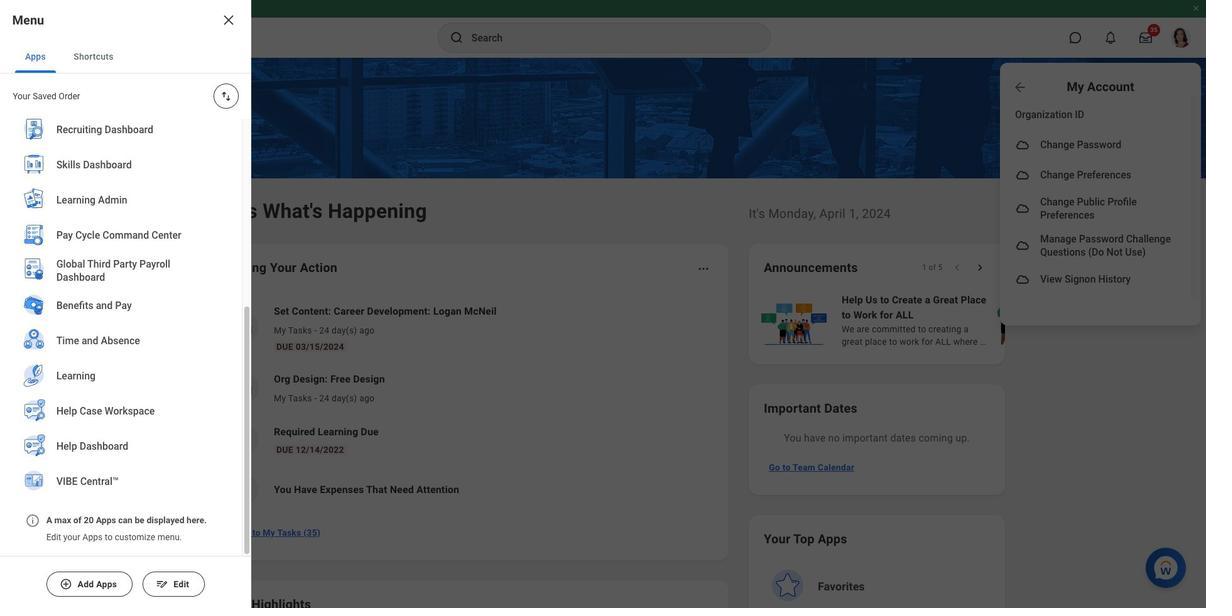 Task type: locate. For each thing, give the bounding box(es) containing it.
inbox image
[[234, 318, 253, 337], [234, 379, 253, 398]]

menu
[[1000, 96, 1201, 298]]

3 avatar image from the top
[[1015, 201, 1030, 216]]

avatar image
[[1015, 138, 1030, 153], [1015, 168, 1030, 183], [1015, 201, 1030, 216], [1015, 238, 1030, 253], [1015, 272, 1030, 287]]

info image
[[25, 513, 40, 528]]

1 vertical spatial inbox image
[[234, 379, 253, 398]]

tab list
[[0, 40, 251, 73]]

2 avatar image from the top
[[1015, 168, 1030, 183]]

5 avatar image from the top
[[1015, 272, 1030, 287]]

status
[[922, 263, 942, 273]]

search image
[[449, 30, 464, 45]]

global navigation dialog
[[0, 0, 251, 608]]

1 avatar image from the top
[[1015, 138, 1030, 153]]

0 vertical spatial inbox image
[[234, 318, 253, 337]]

book open image
[[234, 430, 253, 449]]

list
[[0, 0, 242, 509], [759, 291, 1206, 349], [216, 294, 714, 515]]

text edit image
[[156, 578, 168, 590]]

chevron left small image
[[951, 261, 964, 274]]

banner
[[0, 0, 1206, 325]]

avatar image for first menu item from the bottom
[[1015, 272, 1030, 287]]

menu item
[[1000, 130, 1192, 160], [1000, 160, 1192, 190], [1000, 190, 1192, 227], [1000, 227, 1192, 264], [1000, 264, 1192, 294]]

4 avatar image from the top
[[1015, 238, 1030, 253]]

avatar image for fourth menu item from the bottom of the page
[[1015, 168, 1030, 183]]

main content
[[0, 58, 1206, 608]]

inbox large image
[[1139, 31, 1152, 44]]

2 inbox image from the top
[[234, 379, 253, 398]]

back image
[[1013, 79, 1028, 95]]



Task type: describe. For each thing, give the bounding box(es) containing it.
dashboard expenses image
[[234, 481, 253, 499]]

avatar image for fourth menu item from the top
[[1015, 238, 1030, 253]]

x image
[[221, 13, 236, 28]]

sort image
[[220, 90, 232, 102]]

list inside global navigation dialog
[[0, 0, 242, 509]]

avatar image for third menu item from the top of the page
[[1015, 201, 1030, 216]]

5 menu item from the top
[[1000, 264, 1192, 294]]

3 menu item from the top
[[1000, 190, 1192, 227]]

plus circle image
[[60, 578, 72, 590]]

1 inbox image from the top
[[234, 318, 253, 337]]

close environment banner image
[[1192, 4, 1200, 12]]

chevron right small image
[[974, 261, 986, 274]]

4 menu item from the top
[[1000, 227, 1192, 264]]

2 menu item from the top
[[1000, 160, 1192, 190]]

avatar image for fifth menu item from the bottom
[[1015, 138, 1030, 153]]

logan mcneil image
[[1171, 28, 1191, 48]]

1 menu item from the top
[[1000, 130, 1192, 160]]

notifications large image
[[1104, 31, 1117, 44]]



Task type: vqa. For each thing, say whether or not it's contained in the screenshot.
the chevron right small image
yes



